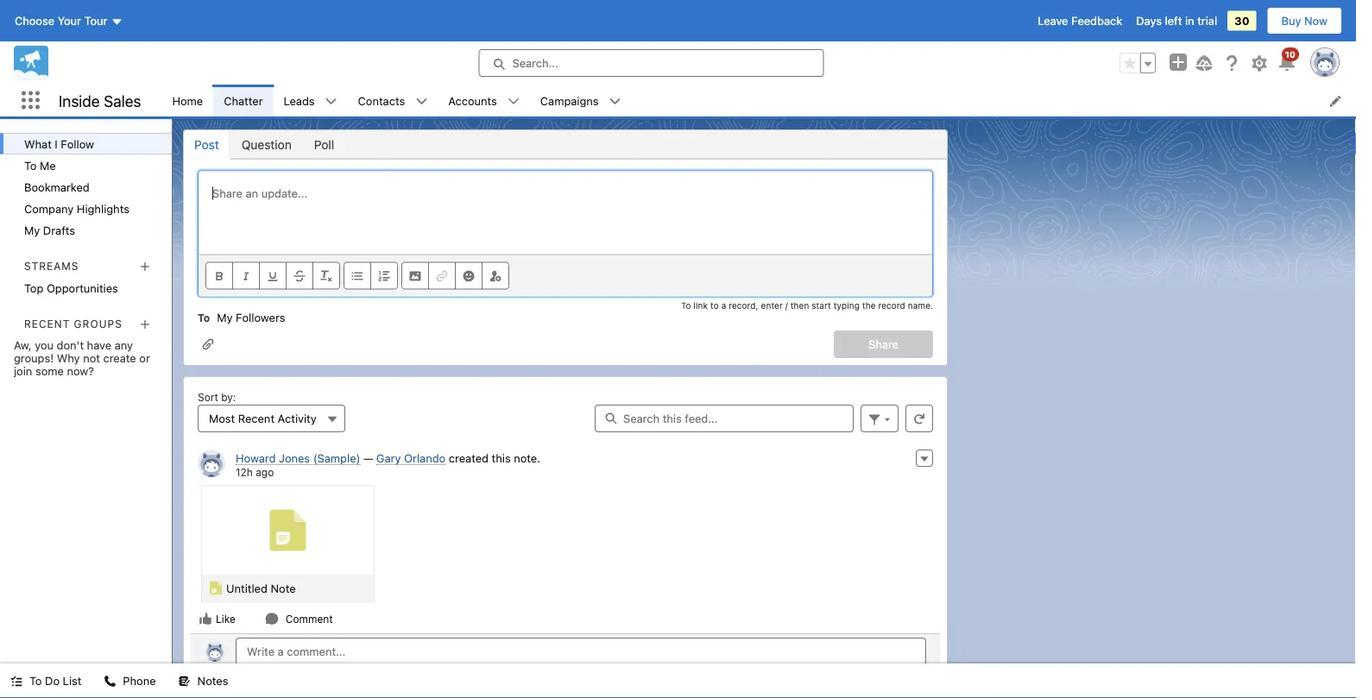 Task type: vqa. For each thing, say whether or not it's contained in the screenshot.
Follow
yes



Task type: locate. For each thing, give the bounding box(es) containing it.
jones
[[279, 452, 310, 465]]

i
[[55, 137, 58, 150]]

leave feedback link
[[1038, 14, 1123, 27]]

poll link
[[303, 130, 346, 158]]

text default image
[[325, 95, 337, 108], [609, 95, 621, 108], [199, 612, 212, 626], [10, 676, 22, 688], [104, 676, 116, 688], [178, 676, 191, 688]]

text default image right "campaigns"
[[609, 95, 621, 108]]

text default image inside notes button
[[178, 676, 191, 688]]

not
[[83, 352, 100, 365]]

streams
[[24, 260, 79, 272]]

do
[[45, 675, 60, 688]]

to for to my followers
[[198, 312, 210, 324]]

sort by:
[[198, 391, 236, 403]]

text default image for contacts
[[416, 95, 428, 108]]

howard
[[236, 452, 276, 465]]

recent groups link
[[24, 318, 122, 330]]

link
[[694, 301, 708, 311]]

why
[[57, 352, 80, 365]]

what i follow to me bookmarked company highlights my drafts
[[24, 137, 130, 237]]

Sort by: button
[[198, 405, 345, 433]]

inside sales
[[59, 91, 141, 110]]

Search this feed... search field
[[595, 405, 854, 433]]

share
[[869, 338, 899, 351]]

(sample)
[[313, 452, 360, 465]]

campaigns list item
[[530, 85, 632, 117]]

text default image inside contacts list item
[[416, 95, 428, 108]]

leave
[[1038, 14, 1069, 27]]

0 horizontal spatial text default image
[[265, 612, 279, 626]]

my
[[24, 224, 40, 237], [217, 311, 233, 324]]

phone button
[[94, 664, 166, 699]]

1 horizontal spatial recent
[[238, 412, 275, 425]]

text default image right contacts
[[416, 95, 428, 108]]

1 vertical spatial my
[[217, 311, 233, 324]]

to me link
[[0, 155, 172, 176]]

poll
[[314, 137, 334, 152]]

12h
[[236, 467, 253, 479]]

record,
[[729, 301, 759, 311]]

tab list
[[183, 130, 948, 159]]

tab list containing post
[[183, 130, 948, 159]]

to inside the to my followers
[[198, 312, 210, 324]]

0 horizontal spatial recent
[[24, 318, 70, 330]]

text default image right the accounts
[[508, 95, 520, 108]]

orlando
[[404, 452, 446, 465]]

now
[[1305, 14, 1328, 27]]

accounts link
[[438, 85, 508, 117]]

text default image left like
[[199, 612, 212, 626]]

/
[[786, 301, 788, 311]]

group
[[1120, 53, 1156, 73]]

untitled note
[[226, 582, 296, 595]]

drafts
[[43, 224, 75, 237]]

top
[[24, 282, 43, 295]]

to left followers
[[198, 312, 210, 324]]

text default image down untitled note
[[265, 612, 279, 626]]

sales
[[104, 91, 141, 110]]

0 vertical spatial my
[[24, 224, 40, 237]]

0 vertical spatial recent
[[24, 318, 70, 330]]

2 horizontal spatial text default image
[[508, 95, 520, 108]]

0 horizontal spatial my
[[24, 224, 40, 237]]

groups
[[74, 318, 122, 330]]

days
[[1137, 14, 1162, 27]]

to left link
[[681, 301, 691, 311]]

text default image left phone
[[104, 676, 116, 688]]

contacts list item
[[348, 85, 438, 117]]

howard jones (sample) — gary orlando created this note. 12h ago
[[236, 452, 541, 479]]

some
[[35, 365, 64, 378]]

recent up you
[[24, 318, 70, 330]]

text default image left do
[[10, 676, 22, 688]]

leave feedback
[[1038, 14, 1123, 27]]

toolbar
[[199, 254, 933, 297]]

leads
[[284, 94, 315, 107]]

list
[[63, 675, 82, 688]]

note.
[[514, 452, 541, 465]]

align text element
[[344, 262, 398, 290]]

howard jones (sample) link
[[236, 452, 360, 465]]

text default image for accounts
[[508, 95, 520, 108]]

any
[[115, 339, 133, 352]]

buy
[[1282, 14, 1302, 27]]

your
[[58, 14, 81, 27]]

text default image right leads
[[325, 95, 337, 108]]

None text field
[[199, 171, 933, 254]]

gary orlando image
[[198, 450, 225, 478]]

most recent activity
[[209, 412, 317, 425]]

text default image inside the accounts list item
[[508, 95, 520, 108]]

to left do
[[29, 675, 42, 688]]

my left drafts
[[24, 224, 40, 237]]

list
[[162, 85, 1357, 117]]

text default image left the notes
[[178, 676, 191, 688]]

10 button
[[1277, 47, 1300, 73]]

to for to link to a record, enter / then start typing the record name.
[[681, 301, 691, 311]]

ago
[[256, 467, 274, 479]]

to inside button
[[29, 675, 42, 688]]

text default image
[[416, 95, 428, 108], [508, 95, 520, 108], [265, 612, 279, 626]]

gary orlando, 12h ago element
[[191, 443, 940, 634]]

text default image inside the to do list button
[[10, 676, 22, 688]]

top opportunities
[[24, 282, 118, 295]]

recent right most on the left bottom of page
[[238, 412, 275, 425]]

chatter
[[224, 94, 263, 107]]

text default image inside phone button
[[104, 676, 116, 688]]

campaigns link
[[530, 85, 609, 117]]

accounts list item
[[438, 85, 530, 117]]

text default image inside comment button
[[265, 612, 279, 626]]

1 vertical spatial recent
[[238, 412, 275, 425]]

a
[[722, 301, 726, 311]]

text default image inside like button
[[199, 612, 212, 626]]

chatter link
[[213, 85, 273, 117]]

to
[[24, 159, 37, 172], [681, 301, 691, 311], [198, 312, 210, 324], [29, 675, 42, 688]]

to link to a record, enter / then start typing the record name.
[[681, 301, 934, 311]]

record
[[879, 301, 906, 311]]

1 horizontal spatial text default image
[[416, 95, 428, 108]]

post link
[[184, 130, 230, 158]]

my left followers
[[217, 311, 233, 324]]

days left in trial
[[1137, 14, 1218, 27]]

text default image for notes button
[[178, 676, 191, 688]]

note
[[271, 582, 296, 595]]

recent
[[24, 318, 70, 330], [238, 412, 275, 425]]

notes button
[[168, 664, 239, 699]]

streams link
[[24, 260, 79, 272]]

tour
[[84, 14, 108, 27]]

to left "me"
[[24, 159, 37, 172]]



Task type: describe. For each thing, give the bounding box(es) containing it.
recent inside sort by: button
[[238, 412, 275, 425]]

created
[[449, 452, 489, 465]]

contacts
[[358, 94, 405, 107]]

most
[[209, 412, 235, 425]]

buy now button
[[1267, 7, 1343, 35]]

phone
[[123, 675, 156, 688]]

text default image for like button
[[199, 612, 212, 626]]

why not create or join some now?
[[14, 352, 150, 378]]

search...
[[513, 57, 559, 70]]

recent groups
[[24, 318, 122, 330]]

join
[[14, 365, 32, 378]]

list containing home
[[162, 85, 1357, 117]]

search... button
[[479, 49, 824, 77]]

company highlights link
[[0, 198, 172, 219]]

contacts link
[[348, 85, 416, 117]]

inside
[[59, 91, 100, 110]]

like
[[216, 613, 236, 625]]

or
[[139, 352, 150, 365]]

left
[[1165, 14, 1183, 27]]

typing
[[834, 301, 860, 311]]

bookmarked link
[[0, 176, 172, 198]]

what i follow link
[[0, 133, 172, 155]]

don't
[[57, 339, 84, 352]]

aw, you don't have any groups!
[[14, 339, 133, 365]]

text default image inside campaigns list item
[[609, 95, 621, 108]]

sort
[[198, 391, 218, 403]]

comment
[[286, 613, 333, 625]]

10
[[1286, 49, 1296, 59]]

to inside the what i follow to me bookmarked company highlights my drafts
[[24, 159, 37, 172]]

to for to do list
[[29, 675, 42, 688]]

start
[[812, 301, 831, 311]]

the
[[863, 301, 876, 311]]

gary
[[376, 452, 401, 465]]

have
[[87, 339, 112, 352]]

enter
[[761, 301, 783, 311]]

to my followers
[[198, 311, 285, 324]]

30
[[1235, 14, 1250, 27]]

in
[[1186, 14, 1195, 27]]

my inside the what i follow to me bookmarked company highlights my drafts
[[24, 224, 40, 237]]

choose your tour
[[15, 14, 108, 27]]

top opportunities link
[[0, 277, 172, 299]]

question
[[242, 137, 292, 152]]

by:
[[221, 391, 236, 403]]

text default image for phone button
[[104, 676, 116, 688]]

choose your tour button
[[14, 7, 124, 35]]

then
[[791, 301, 809, 311]]

activity
[[278, 412, 317, 425]]

this
[[492, 452, 511, 465]]

followers
[[236, 311, 285, 324]]

home
[[172, 94, 203, 107]]

create
[[103, 352, 136, 365]]

choose
[[15, 14, 54, 27]]

opportunities
[[47, 282, 118, 295]]

leads link
[[273, 85, 325, 117]]

text default image for the to do list button
[[10, 676, 22, 688]]

home link
[[162, 85, 213, 117]]

format text element
[[206, 262, 340, 290]]

gary orlando image
[[205, 642, 225, 662]]

highlights
[[77, 202, 130, 215]]

my drafts link
[[0, 219, 172, 241]]

what
[[24, 137, 52, 150]]

leads list item
[[273, 85, 348, 117]]

gary orlando link
[[376, 452, 446, 465]]

trial
[[1198, 14, 1218, 27]]

me
[[40, 159, 56, 172]]

1 horizontal spatial my
[[217, 311, 233, 324]]

text default image inside leads list item
[[325, 95, 337, 108]]

—
[[364, 452, 373, 465]]

share button
[[834, 331, 934, 358]]

now?
[[67, 365, 94, 378]]

question link
[[230, 130, 303, 158]]

to do list
[[29, 675, 82, 688]]

you
[[35, 339, 54, 352]]

follow
[[61, 137, 94, 150]]

feedback
[[1072, 14, 1123, 27]]

insert content element
[[402, 262, 510, 290]]

aw,
[[14, 339, 32, 352]]

accounts
[[448, 94, 497, 107]]

bookmarked
[[24, 180, 90, 193]]

comment button
[[264, 611, 334, 627]]

post
[[194, 137, 219, 152]]

campaigns
[[540, 94, 599, 107]]

Write a comment... text field
[[236, 638, 927, 666]]

notes
[[197, 675, 228, 688]]



